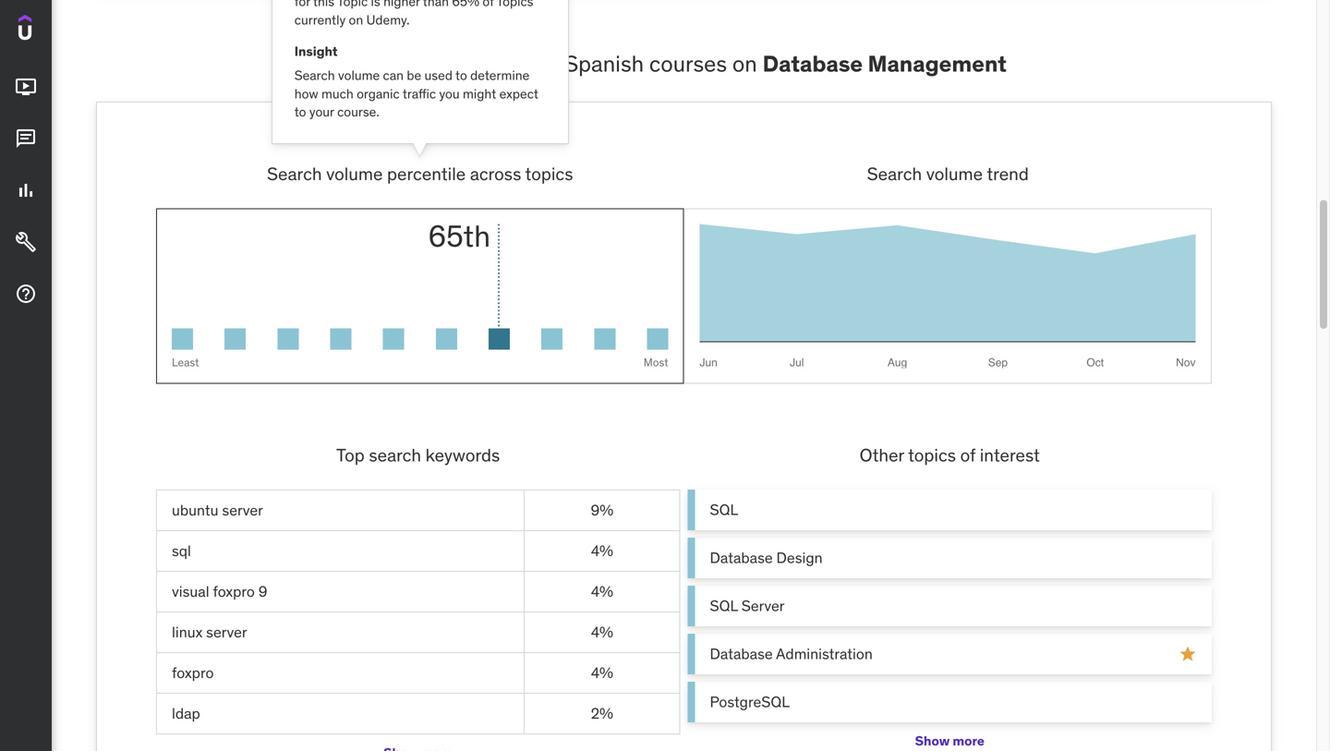 Task type: locate. For each thing, give the bounding box(es) containing it.
topics right the across
[[525, 163, 573, 185]]

1 vertical spatial server
[[206, 623, 247, 642]]

insight search volume can be used to determine how much organic traffic you might expect to your course.
[[295, 43, 539, 120]]

server
[[742, 596, 785, 615]]

student
[[361, 50, 441, 78]]

design
[[777, 548, 823, 567]]

postgresql link
[[688, 682, 1212, 723]]

trend
[[987, 163, 1029, 185]]

database for database administration
[[710, 644, 773, 663]]

server
[[222, 501, 263, 520], [206, 623, 247, 642]]

1 4% from the top
[[591, 541, 613, 560]]

keywords
[[426, 444, 500, 466]]

foxpro
[[213, 582, 255, 601], [172, 663, 214, 682]]

how
[[295, 85, 318, 102]]

organic
[[357, 85, 400, 102]]

0 horizontal spatial topics
[[525, 163, 573, 185]]

0 vertical spatial foxpro
[[213, 582, 255, 601]]

database
[[763, 50, 863, 78], [710, 548, 773, 567], [710, 644, 773, 663]]

0 vertical spatial medium image
[[15, 128, 37, 150]]

1 vertical spatial medium image
[[15, 179, 37, 202]]

volume left trend
[[927, 163, 983, 185]]

to
[[456, 67, 467, 84], [295, 103, 306, 120]]

volume up organic
[[338, 67, 380, 84]]

percentile
[[387, 163, 466, 185]]

sql for sql server
[[710, 596, 738, 615]]

1 horizontal spatial to
[[456, 67, 467, 84]]

1 vertical spatial to
[[295, 103, 306, 120]]

database inside the database administration link
[[710, 644, 773, 663]]

database down sql server
[[710, 644, 773, 663]]

1 horizontal spatial topics
[[908, 444, 956, 466]]

visual
[[172, 582, 209, 601]]

4 4% from the top
[[591, 663, 613, 682]]

0 horizontal spatial to
[[295, 103, 306, 120]]

4% for sql
[[591, 541, 613, 560]]

topics left 'of'
[[908, 444, 956, 466]]

database right on
[[763, 50, 863, 78]]

database up sql server
[[710, 548, 773, 567]]

0 vertical spatial server
[[222, 501, 263, 520]]

server right ubuntu
[[222, 501, 263, 520]]

search for search volume percentile across topics
[[267, 163, 322, 185]]

ubuntu
[[172, 501, 219, 520]]

1 vertical spatial medium image
[[15, 283, 37, 305]]

2 sql from the top
[[710, 596, 738, 615]]

1 vertical spatial sql
[[710, 596, 738, 615]]

top search keywords
[[337, 444, 500, 466]]

sql up database design
[[710, 500, 739, 519]]

interest
[[980, 444, 1040, 466]]

database inside database design "link"
[[710, 548, 773, 567]]

database for database design
[[710, 548, 773, 567]]

interactive chart image
[[700, 224, 1196, 368]]

course.
[[337, 103, 380, 120]]

show
[[915, 733, 950, 749]]

for
[[532, 50, 559, 78]]

sql
[[172, 541, 191, 560]]

sql inside sql link
[[710, 500, 739, 519]]

recommended for you image
[[1179, 645, 1198, 664]]

medium image
[[15, 128, 37, 150], [15, 179, 37, 202], [15, 231, 37, 253]]

be
[[407, 67, 422, 84]]

ubuntu server
[[172, 501, 263, 520]]

topics
[[525, 163, 573, 185], [908, 444, 956, 466]]

least
[[172, 355, 199, 370]]

65th
[[428, 218, 491, 255]]

to up you
[[456, 67, 467, 84]]

ldap
[[172, 704, 200, 723]]

3 4% from the top
[[591, 623, 613, 642]]

1 vertical spatial database
[[710, 548, 773, 567]]

search
[[295, 67, 335, 84], [267, 163, 322, 185], [867, 163, 922, 185]]

1 sql from the top
[[710, 500, 739, 519]]

volume down the course.
[[326, 163, 383, 185]]

2 vertical spatial database
[[710, 644, 773, 663]]

to down how
[[295, 103, 306, 120]]

most
[[644, 355, 669, 370]]

server right linux
[[206, 623, 247, 642]]

foxpro left 9
[[213, 582, 255, 601]]

4%
[[591, 541, 613, 560], [591, 582, 613, 601], [591, 623, 613, 642], [591, 663, 613, 682]]

sql left 'server'
[[710, 596, 738, 615]]

medium image
[[15, 76, 37, 98], [15, 283, 37, 305]]

sql inside sql server link
[[710, 596, 738, 615]]

4% for linux server
[[591, 623, 613, 642]]

foxpro down linux
[[172, 663, 214, 682]]

1 vertical spatial topics
[[908, 444, 956, 466]]

0 vertical spatial sql
[[710, 500, 739, 519]]

on
[[733, 50, 758, 78]]

1 medium image from the top
[[15, 76, 37, 98]]

determine
[[470, 67, 530, 84]]

sql for sql
[[710, 500, 739, 519]]

2 vertical spatial medium image
[[15, 231, 37, 253]]

0 vertical spatial medium image
[[15, 76, 37, 98]]

database administration link
[[688, 634, 1212, 675]]

much
[[322, 85, 354, 102]]

2 4% from the top
[[591, 582, 613, 601]]

sql
[[710, 500, 739, 519], [710, 596, 738, 615]]

database design
[[710, 548, 823, 567]]

used
[[425, 67, 453, 84]]

9%
[[591, 501, 614, 520]]

volume
[[338, 67, 380, 84], [326, 163, 383, 185], [927, 163, 983, 185]]

more
[[953, 733, 985, 749]]

linux server
[[172, 623, 247, 642]]

4% for visual foxpro 9
[[591, 582, 613, 601]]

linux
[[172, 623, 203, 642]]



Task type: vqa. For each thing, say whether or not it's contained in the screenshot.
the topmost button
no



Task type: describe. For each thing, give the bounding box(es) containing it.
0 vertical spatial database
[[763, 50, 863, 78]]

0 vertical spatial topics
[[525, 163, 573, 185]]

across
[[470, 163, 521, 185]]

server for linux server
[[206, 623, 247, 642]]

1 medium image from the top
[[15, 128, 37, 150]]

management
[[868, 50, 1007, 78]]

student demand for spanish courses on database management
[[361, 50, 1007, 78]]

insight
[[295, 43, 338, 59]]

udemy image
[[18, 15, 103, 46]]

demand
[[446, 50, 527, 78]]

traffic
[[403, 85, 436, 102]]

9
[[258, 582, 268, 601]]

postgresql
[[710, 693, 790, 711]]

expect
[[500, 85, 539, 102]]

2%
[[591, 704, 614, 723]]

spanish
[[565, 50, 644, 78]]

show more
[[915, 733, 985, 749]]

3 medium image from the top
[[15, 231, 37, 253]]

4% for foxpro
[[591, 663, 613, 682]]

search
[[369, 444, 421, 466]]

volume inside insight search volume can be used to determine how much organic traffic you might expect to your course.
[[338, 67, 380, 84]]

0 vertical spatial to
[[456, 67, 467, 84]]

can
[[383, 67, 404, 84]]

you
[[439, 85, 460, 102]]

database administration
[[710, 644, 873, 663]]

volume for search volume percentile across topics
[[326, 163, 383, 185]]

visual foxpro 9
[[172, 582, 268, 601]]

sql server link
[[688, 586, 1212, 627]]

other
[[860, 444, 905, 466]]

of
[[961, 444, 976, 466]]

1 vertical spatial foxpro
[[172, 663, 214, 682]]

database design link
[[688, 538, 1212, 579]]

show more button
[[915, 723, 985, 751]]

courses
[[650, 50, 727, 78]]

search for search volume trend
[[867, 163, 922, 185]]

2 medium image from the top
[[15, 283, 37, 305]]

server for ubuntu server
[[222, 501, 263, 520]]

search volume percentile across topics
[[267, 163, 573, 185]]

your
[[309, 103, 334, 120]]

volume for search volume trend
[[927, 163, 983, 185]]

search volume trend
[[867, 163, 1029, 185]]

administration
[[776, 644, 873, 663]]

sql server
[[710, 596, 785, 615]]

other topics of interest
[[860, 444, 1040, 466]]

top
[[337, 444, 365, 466]]

sql link
[[688, 490, 1212, 531]]

might
[[463, 85, 496, 102]]

search inside insight search volume can be used to determine how much organic traffic you might expect to your course.
[[295, 67, 335, 84]]

2 medium image from the top
[[15, 179, 37, 202]]



